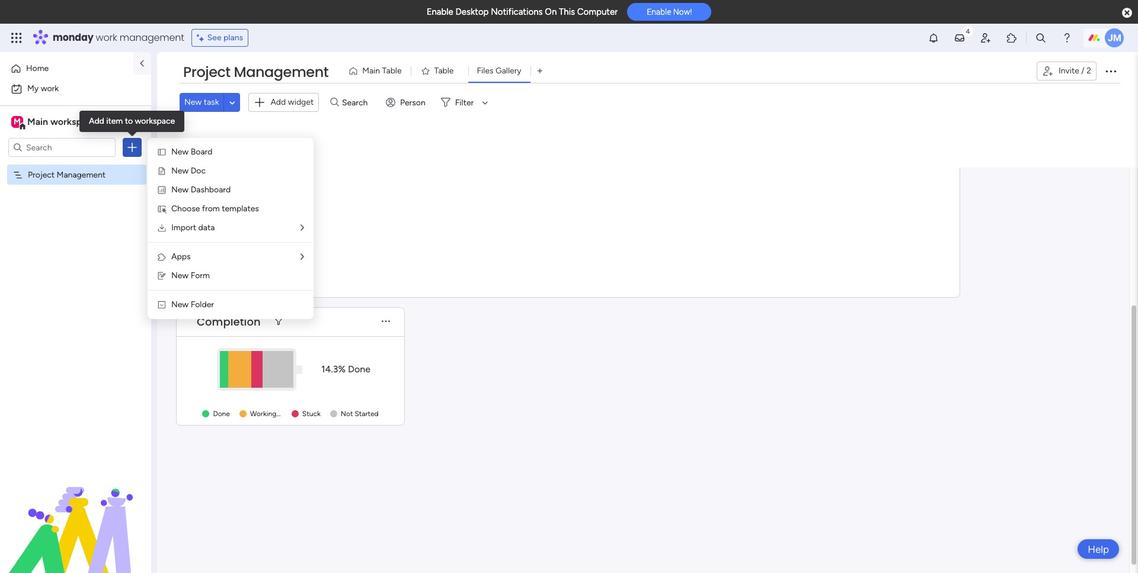 Task type: describe. For each thing, give the bounding box(es) containing it.
item
[[106, 116, 123, 126]]

more dots image
[[382, 318, 390, 327]]

new task
[[184, 97, 219, 107]]

help button
[[1078, 540, 1119, 560]]

import
[[171, 223, 196, 233]]

data
[[198, 223, 215, 233]]

dapulse drag handle 3 image
[[184, 318, 189, 327]]

new dashboard
[[171, 185, 231, 195]]

add view image
[[538, 67, 542, 76]]

not started
[[341, 410, 379, 418]]

update feed image
[[954, 32, 966, 44]]

0 vertical spatial done
[[348, 364, 371, 376]]

management inside project management list box
[[57, 170, 106, 180]]

project inside field
[[183, 62, 230, 82]]

my
[[27, 84, 39, 94]]

form
[[191, 271, 210, 281]]

completion main content
[[157, 0, 1138, 574]]

see
[[207, 33, 222, 43]]

new doc
[[171, 166, 206, 176]]

invite members image
[[980, 32, 992, 44]]

form image
[[157, 272, 167, 281]]

desktop
[[456, 7, 489, 17]]

person
[[400, 98, 426, 108]]

apps image
[[157, 253, 167, 262]]

computer
[[577, 7, 618, 17]]

new for new board
[[171, 147, 189, 157]]

choose from templates image
[[157, 205, 167, 214]]

workspace selection element
[[11, 115, 99, 130]]

a
[[217, 157, 221, 167]]

new folder image
[[157, 301, 167, 310]]

lottie animation image
[[0, 454, 151, 574]]

table button
[[411, 62, 468, 81]]

to
[[125, 116, 133, 126]]

plans
[[224, 33, 243, 43]]

new form
[[171, 271, 210, 281]]

main workspace
[[27, 116, 97, 127]]

project management list box
[[0, 162, 151, 345]]

doc
[[191, 166, 206, 176]]

project inside list box
[[28, 170, 55, 180]]

main table
[[362, 66, 402, 76]]

monday marketplace image
[[1006, 32, 1018, 44]]

on
[[545, 7, 557, 17]]

on
[[278, 410, 286, 418]]

Completion field
[[194, 315, 264, 330]]

gallery
[[496, 66, 522, 76]]

my work
[[27, 84, 59, 94]]

enable now!
[[647, 7, 692, 17]]

new for new dashboard
[[171, 185, 189, 195]]

enable desktop notifications on this computer
[[427, 7, 618, 17]]

files for files gallery
[[205, 173, 222, 183]]

widget
[[288, 97, 314, 107]]

apps
[[171, 252, 191, 262]]

service icon image
[[157, 167, 167, 176]]

project management inside field
[[183, 62, 329, 82]]

notifications image
[[928, 32, 940, 44]]

workspace image
[[11, 116, 23, 129]]

2
[[1087, 66, 1091, 76]]

main table button
[[344, 62, 411, 81]]

new for new task
[[184, 97, 202, 107]]

task
[[204, 97, 219, 107]]

files gallery
[[477, 66, 522, 76]]

work for monday
[[96, 31, 117, 44]]

14.3% done
[[321, 364, 371, 376]]

now!
[[673, 7, 692, 17]]

new for new doc
[[171, 166, 189, 176]]

main for main workspace
[[27, 116, 48, 127]]

/
[[1082, 66, 1085, 76]]

add for add widget
[[271, 97, 286, 107]]

new board image
[[157, 148, 167, 157]]

table inside button
[[434, 66, 454, 76]]

choose from templates
[[171, 204, 259, 214]]



Task type: locate. For each thing, give the bounding box(es) containing it.
completion
[[197, 315, 261, 329]]

working on it
[[250, 410, 292, 418]]

new for new folder
[[171, 300, 189, 310]]

this
[[559, 7, 575, 17]]

Project Management field
[[180, 62, 331, 82]]

angle down image
[[230, 98, 235, 107]]

enable now! button
[[627, 3, 712, 21]]

new right form image
[[171, 271, 189, 281]]

have
[[196, 157, 215, 167]]

it
[[288, 410, 292, 418]]

0 vertical spatial project
[[183, 62, 230, 82]]

0 vertical spatial work
[[96, 31, 117, 44]]

table up filter 'popup button'
[[434, 66, 454, 76]]

project
[[183, 62, 230, 82], [28, 170, 55, 180]]

work right monday
[[96, 31, 117, 44]]

stuck
[[302, 410, 321, 418]]

add inside popup button
[[271, 97, 286, 107]]

import data image
[[157, 224, 167, 233]]

0 horizontal spatial project
[[28, 170, 55, 180]]

0 horizontal spatial project management
[[28, 170, 106, 180]]

files up dashboard
[[205, 173, 222, 183]]

help image
[[1061, 32, 1073, 44]]

lottie animation element
[[0, 454, 151, 574]]

list arrow image for apps
[[301, 253, 304, 261]]

1 horizontal spatial files
[[477, 66, 494, 76]]

add
[[271, 97, 286, 107], [89, 116, 104, 126]]

add widget button
[[249, 93, 319, 112]]

options image
[[1104, 64, 1118, 78], [126, 142, 138, 154]]

main up search field
[[362, 66, 380, 76]]

1 horizontal spatial options image
[[1104, 64, 1118, 78]]

enable
[[427, 7, 453, 17], [647, 7, 671, 17]]

1 horizontal spatial work
[[96, 31, 117, 44]]

my work link
[[7, 79, 144, 98]]

1 horizontal spatial main
[[362, 66, 380, 76]]

done
[[348, 364, 371, 376], [213, 410, 230, 418]]

search everything image
[[1035, 32, 1047, 44]]

0 vertical spatial add
[[271, 97, 286, 107]]

workspace right to
[[135, 116, 175, 126]]

new for new form
[[171, 271, 189, 281]]

notifications
[[491, 7, 543, 17]]

main for main table
[[362, 66, 380, 76]]

new
[[184, 97, 202, 107], [171, 147, 189, 157], [171, 166, 189, 176], [171, 185, 189, 195], [171, 271, 189, 281], [171, 300, 189, 310]]

home
[[26, 63, 49, 74]]

14.3%
[[321, 364, 346, 376]]

from
[[202, 204, 220, 214]]

0 vertical spatial project management
[[183, 62, 329, 82]]

add for add item to workspace
[[89, 116, 104, 126]]

options image right 2
[[1104, 64, 1118, 78]]

see plans button
[[191, 29, 248, 47]]

new task button
[[180, 93, 224, 112]]

project management
[[183, 62, 329, 82], [28, 170, 106, 180]]

1 vertical spatial work
[[41, 84, 59, 94]]

1 list arrow image from the top
[[301, 224, 304, 232]]

management inside the project management field
[[234, 62, 329, 82]]

see plans
[[207, 33, 243, 43]]

0 vertical spatial list arrow image
[[301, 224, 304, 232]]

2 table from the left
[[434, 66, 454, 76]]

list arrow image for import data
[[301, 224, 304, 232]]

dapulse close image
[[1122, 7, 1132, 19]]

started
[[355, 410, 379, 418]]

management down search in workspace field
[[57, 170, 106, 180]]

choose
[[171, 204, 200, 214]]

1 horizontal spatial table
[[434, 66, 454, 76]]

main inside button
[[362, 66, 380, 76]]

enable left now!
[[647, 7, 671, 17]]

management up add widget popup button
[[234, 62, 329, 82]]

2 workspace from the left
[[135, 116, 175, 126]]

done right 14.3%
[[348, 364, 371, 376]]

invite
[[1059, 66, 1080, 76]]

options image down add item to workspace
[[126, 142, 138, 154]]

0 horizontal spatial files
[[205, 173, 222, 183]]

1 vertical spatial project
[[28, 170, 55, 180]]

new inside new task button
[[184, 97, 202, 107]]

enable for enable desktop notifications on this computer
[[427, 7, 453, 17]]

new board
[[171, 147, 213, 157]]

2 list arrow image from the top
[[301, 253, 304, 261]]

good
[[223, 157, 243, 167]]

files left gallery at top left
[[477, 66, 494, 76]]

work for my
[[41, 84, 59, 94]]

new dashboard image
[[157, 186, 167, 195]]

new folder
[[171, 300, 214, 310]]

0 horizontal spatial management
[[57, 170, 106, 180]]

v2 search image
[[330, 96, 339, 109]]

1 vertical spatial add
[[89, 116, 104, 126]]

board
[[191, 147, 213, 157]]

1 vertical spatial main
[[27, 116, 48, 127]]

templates
[[222, 204, 259, 214]]

1 table from the left
[[382, 66, 402, 76]]

filter
[[455, 98, 474, 108]]

0 horizontal spatial options image
[[126, 142, 138, 154]]

1 vertical spatial options image
[[126, 142, 138, 154]]

Search field
[[339, 94, 375, 111]]

work right 'my'
[[41, 84, 59, 94]]

monday work management
[[53, 31, 184, 44]]

1 workspace from the left
[[50, 116, 97, 127]]

work
[[96, 31, 117, 44], [41, 84, 59, 94]]

dashboard
[[191, 185, 231, 195]]

0 horizontal spatial done
[[213, 410, 230, 418]]

files gallery button
[[468, 62, 530, 81]]

files inside completion main content
[[205, 173, 222, 183]]

enable for enable now!
[[647, 7, 671, 17]]

1 vertical spatial management
[[57, 170, 106, 180]]

arrow down image
[[478, 96, 492, 110]]

new right new folder image
[[171, 300, 189, 310]]

list arrow image
[[301, 224, 304, 232], [301, 253, 304, 261]]

files for files gallery
[[477, 66, 494, 76]]

gallery
[[224, 173, 248, 183]]

table up the person popup button
[[382, 66, 402, 76]]

new left task
[[184, 97, 202, 107]]

0 vertical spatial files
[[477, 66, 494, 76]]

0 vertical spatial options image
[[1104, 64, 1118, 78]]

main right workspace icon
[[27, 116, 48, 127]]

project down search in workspace field
[[28, 170, 55, 180]]

new right service icon
[[171, 166, 189, 176]]

work inside option
[[41, 84, 59, 94]]

home option
[[7, 59, 126, 78]]

files gallery
[[205, 173, 248, 183]]

add left widget
[[271, 97, 286, 107]]

1 vertical spatial files
[[205, 173, 222, 183]]

workspace
[[50, 116, 97, 127], [135, 116, 175, 126]]

m
[[14, 117, 21, 127]]

working
[[250, 410, 276, 418]]

folder
[[191, 300, 214, 310]]

0 horizontal spatial table
[[382, 66, 402, 76]]

1 horizontal spatial project management
[[183, 62, 329, 82]]

table inside button
[[382, 66, 402, 76]]

enable inside button
[[647, 7, 671, 17]]

1 horizontal spatial enable
[[647, 7, 671, 17]]

1 vertical spatial done
[[213, 410, 230, 418]]

0 horizontal spatial work
[[41, 84, 59, 94]]

new right new board icon
[[171, 147, 189, 157]]

1 horizontal spatial workspace
[[135, 116, 175, 126]]

invite / 2 button
[[1037, 62, 1097, 81]]

done left working
[[213, 410, 230, 418]]

help
[[1088, 544, 1109, 556]]

add item to workspace
[[89, 116, 175, 126]]

main
[[362, 66, 380, 76], [27, 116, 48, 127]]

jeremy miller image
[[1105, 28, 1124, 47]]

filter button
[[436, 93, 492, 112]]

0 horizontal spatial add
[[89, 116, 104, 126]]

option
[[0, 164, 151, 166]]

invite / 2
[[1059, 66, 1091, 76]]

person button
[[381, 93, 433, 112]]

not
[[341, 410, 353, 418]]

project management up angle down icon
[[183, 62, 329, 82]]

0 horizontal spatial enable
[[427, 7, 453, 17]]

files gallery button
[[193, 171, 252, 184]]

my work option
[[7, 79, 144, 98]]

project management inside list box
[[28, 170, 106, 180]]

1 horizontal spatial add
[[271, 97, 286, 107]]

day.gif
[[245, 157, 270, 167]]

have a good day.gif
[[196, 157, 270, 167]]

project management down search in workspace field
[[28, 170, 106, 180]]

monday
[[53, 31, 93, 44]]

table
[[382, 66, 402, 76], [434, 66, 454, 76]]

1 vertical spatial project management
[[28, 170, 106, 180]]

menu
[[148, 138, 314, 320]]

import data
[[171, 223, 215, 233]]

select product image
[[11, 32, 23, 44]]

main inside workspace selection element
[[27, 116, 48, 127]]

1 horizontal spatial project
[[183, 62, 230, 82]]

1 vertical spatial list arrow image
[[301, 253, 304, 261]]

1 horizontal spatial done
[[348, 364, 371, 376]]

add left the "item"
[[89, 116, 104, 126]]

home link
[[7, 59, 126, 78]]

menu containing new board
[[148, 138, 314, 320]]

1 horizontal spatial management
[[234, 62, 329, 82]]

4 image
[[963, 24, 973, 38]]

0 horizontal spatial main
[[27, 116, 48, 127]]

files
[[477, 66, 494, 76], [205, 173, 222, 183]]

management
[[234, 62, 329, 82], [57, 170, 106, 180]]

0 vertical spatial management
[[234, 62, 329, 82]]

enable left desktop
[[427, 7, 453, 17]]

0 vertical spatial main
[[362, 66, 380, 76]]

new right new dashboard image
[[171, 185, 189, 195]]

management
[[120, 31, 184, 44]]

project up task
[[183, 62, 230, 82]]

workspace up search in workspace field
[[50, 116, 97, 127]]

add widget
[[271, 97, 314, 107]]

0 horizontal spatial workspace
[[50, 116, 97, 127]]

Search in workspace field
[[25, 141, 99, 154]]



Task type: vqa. For each thing, say whether or not it's contained in the screenshot.
the right Add to favorites icon
no



